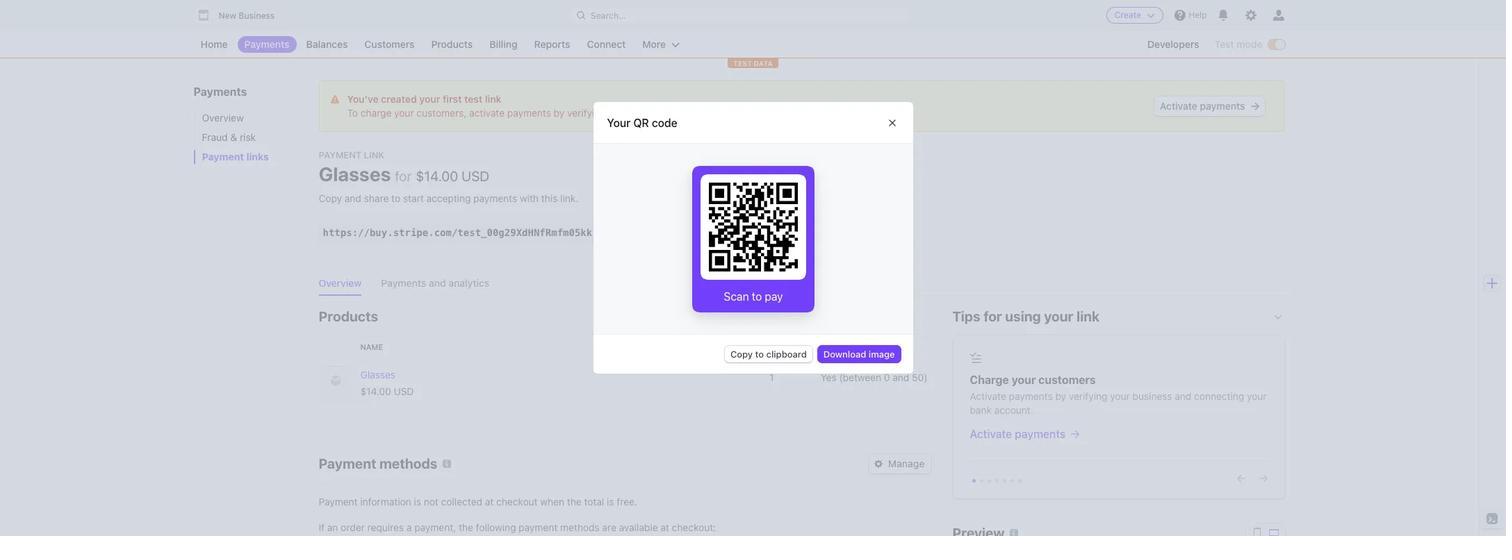 Task type: vqa. For each thing, say whether or not it's contained in the screenshot.
Oct Sep
no



Task type: locate. For each thing, give the bounding box(es) containing it.
payment up an
[[319, 496, 358, 508]]

svg image for activate payments
[[1251, 102, 1259, 111]]

$14.00 down name
[[360, 386, 391, 398]]

checkout
[[496, 496, 538, 508]]

1 horizontal spatial code
[[719, 227, 742, 238]]

1 vertical spatial by
[[1056, 391, 1067, 403]]

1 horizontal spatial svg image
[[758, 229, 767, 237]]

qr code button
[[683, 223, 747, 243]]

0 horizontal spatial code
[[652, 117, 678, 129]]

payment links
[[202, 151, 269, 163]]

1 horizontal spatial usd
[[462, 168, 490, 184]]

is left not
[[414, 496, 421, 508]]

1 vertical spatial copy
[[731, 349, 753, 360]]

test
[[734, 59, 752, 67]]

payment information is not collected at checkout when the total is free.
[[319, 496, 638, 508]]

$14.00 inside payment link glasses for $14.00 usd
[[416, 168, 458, 184]]

1 vertical spatial link
[[1077, 309, 1100, 325]]

bank
[[768, 107, 790, 119], [970, 405, 992, 416]]

1 vertical spatial $14.00
[[360, 386, 391, 398]]

for up start
[[395, 168, 412, 184]]

and inside charge your customers activate payments by verifying your business and connecting your bank account.
[[1175, 391, 1192, 403]]

0 horizontal spatial qr
[[634, 117, 649, 129]]

charge your customers activate payments by verifying your business and connecting your bank account.
[[970, 374, 1267, 416]]

1 horizontal spatial for
[[984, 309, 1002, 325]]

methods
[[380, 456, 438, 472], [560, 522, 600, 534]]

methods up the 'information'
[[380, 456, 438, 472]]

2 horizontal spatial svg image
[[1251, 102, 1259, 111]]

is
[[414, 496, 421, 508], [607, 496, 614, 508]]

reports link
[[527, 36, 577, 53]]

glasses down link
[[319, 163, 391, 186]]

1 vertical spatial usd
[[394, 386, 414, 398]]

following
[[476, 522, 516, 534]]

0 vertical spatial usd
[[462, 168, 490, 184]]

copy
[[319, 193, 342, 204], [731, 349, 753, 360]]

bank down data
[[768, 107, 790, 119]]

1 vertical spatial qr
[[703, 227, 716, 238]]

0 vertical spatial $14.00
[[416, 168, 458, 184]]

and
[[673, 107, 690, 119], [345, 193, 361, 204], [429, 277, 446, 289], [893, 372, 910, 384], [1175, 391, 1192, 403]]

tab list
[[319, 274, 1285, 296]]

0 vertical spatial verifying
[[567, 107, 606, 119]]

1 vertical spatial the
[[459, 522, 473, 534]]

0 vertical spatial glasses
[[319, 163, 391, 186]]

0 vertical spatial payments
[[244, 38, 290, 50]]

home
[[201, 38, 228, 50]]

is right total
[[607, 496, 614, 508]]

0 horizontal spatial $14.00
[[360, 386, 391, 398]]

1 vertical spatial payments
[[194, 86, 247, 98]]

search…
[[591, 10, 626, 21]]

0 horizontal spatial business
[[631, 107, 671, 119]]

0 vertical spatial account.
[[793, 107, 832, 119]]

payments link
[[237, 36, 297, 53]]

1 is from the left
[[414, 496, 421, 508]]

50)
[[912, 372, 928, 384]]

quantity
[[770, 343, 810, 352], [873, 343, 913, 352]]

link right "using"
[[1077, 309, 1100, 325]]

code left buy
[[719, 227, 742, 238]]

svg image for qr code
[[689, 229, 697, 237]]

activate payments down test
[[1160, 100, 1246, 112]]

to left clipboard
[[755, 349, 764, 360]]

activate payments link
[[1155, 97, 1265, 116], [970, 426, 1268, 443]]

verifying down "customers" at the bottom of page
[[1069, 391, 1108, 403]]

products
[[431, 38, 473, 50], [319, 309, 378, 325]]

available
[[619, 522, 658, 534]]

usd inside glasses $14.00 usd
[[394, 386, 414, 398]]

1 horizontal spatial products
[[431, 38, 473, 50]]

1 horizontal spatial verifying
[[1069, 391, 1108, 403]]

image
[[869, 349, 895, 360]]

more
[[643, 38, 666, 50]]

usd
[[462, 168, 490, 184], [394, 386, 414, 398]]

1 horizontal spatial the
[[567, 496, 582, 508]]

2 is from the left
[[607, 496, 614, 508]]

activate
[[1160, 100, 1198, 112], [970, 391, 1007, 403], [970, 428, 1012, 441]]

$14.00 up copy and share to start accepting payments with this link. at the top of the page
[[416, 168, 458, 184]]

0 horizontal spatial svg image
[[689, 229, 697, 237]]

1 horizontal spatial qr
[[703, 227, 716, 238]]

bank down charge
[[970, 405, 992, 416]]

payment
[[319, 149, 362, 161], [202, 151, 244, 163], [319, 456, 377, 472], [319, 496, 358, 508]]

data
[[754, 59, 773, 67]]

the
[[567, 496, 582, 508], [459, 522, 473, 534]]

you've
[[347, 93, 379, 105]]

1 horizontal spatial methods
[[560, 522, 600, 534]]

copy left share
[[319, 193, 342, 204]]

1 horizontal spatial business
[[1133, 391, 1173, 403]]

information
[[360, 496, 411, 508]]

by down "customers" at the bottom of page
[[1056, 391, 1067, 403]]

0 vertical spatial link
[[485, 93, 502, 105]]

verifying inside 'you've created your first test link to charge your customers, activate payments by verifying your business and connecting your bank account.'
[[567, 107, 606, 119]]

0 vertical spatial code
[[652, 117, 678, 129]]

1 vertical spatial business
[[1133, 391, 1173, 403]]

billing
[[490, 38, 518, 50]]

qr code
[[703, 227, 742, 238]]

1 vertical spatial connecting
[[1195, 391, 1245, 403]]

0 vertical spatial bank
[[768, 107, 790, 119]]

svg image left buy
[[758, 229, 767, 237]]

1 vertical spatial verifying
[[1069, 391, 1108, 403]]

0 horizontal spatial activate payments
[[970, 428, 1066, 441]]

0 horizontal spatial for
[[395, 168, 412, 184]]

0 vertical spatial business
[[631, 107, 671, 119]]

0 horizontal spatial by
[[554, 107, 565, 119]]

copy inside copy to clipboard button
[[731, 349, 753, 360]]

link up activate on the left of the page
[[485, 93, 502, 105]]

1 vertical spatial at
[[661, 522, 669, 534]]

0 vertical spatial products
[[431, 38, 473, 50]]

verifying inside charge your customers activate payments by verifying your business and connecting your bank account.
[[1069, 391, 1108, 403]]

svg image left qr code on the left
[[689, 229, 697, 237]]

code right the your
[[652, 117, 678, 129]]

connecting inside 'you've created your first test link to charge your customers, activate payments by verifying your business and connecting your bank account.'
[[693, 107, 743, 119]]

connecting
[[693, 107, 743, 119], [1195, 391, 1245, 403]]

0 vertical spatial connecting
[[693, 107, 743, 119]]

payments up overview 'link' on the left of page
[[194, 86, 247, 98]]

svg image inside activate payments link
[[1251, 102, 1259, 111]]

activate payments link down charge your customers activate payments by verifying your business and connecting your bank account.
[[970, 426, 1268, 443]]

1 vertical spatial methods
[[560, 522, 600, 534]]

1 horizontal spatial is
[[607, 496, 614, 508]]

help
[[1189, 10, 1207, 20]]

payment inside payment link glasses for $14.00 usd
[[319, 149, 362, 161]]

if an order requires a payment, the following payment methods are available at checkout:
[[319, 522, 716, 534]]

overview for overview button
[[319, 277, 362, 289]]

payments and analytics button
[[381, 274, 498, 296]]

0 horizontal spatial overview
[[202, 112, 244, 124]]

business inside charge your customers activate payments by verifying your business and connecting your bank account.
[[1133, 391, 1173, 403]]

overview inside button
[[319, 277, 362, 289]]

0 vertical spatial qr
[[634, 117, 649, 129]]

manage
[[888, 458, 925, 470]]

overview link
[[194, 111, 305, 125]]

svg image
[[1251, 102, 1259, 111], [689, 229, 697, 237], [758, 229, 767, 237]]

payment down fraud & risk
[[202, 151, 244, 163]]

activate payments down charge
[[970, 428, 1066, 441]]

0 horizontal spatial svg image
[[875, 460, 883, 469]]

the left total
[[567, 496, 582, 508]]

0 horizontal spatial at
[[485, 496, 494, 508]]

activate payments for the bottom activate payments link
[[970, 428, 1066, 441]]

0 vertical spatial methods
[[380, 456, 438, 472]]

svg image down the mode on the top right of page
[[1251, 102, 1259, 111]]

1 vertical spatial to
[[755, 349, 764, 360]]

svg image inside qr code button
[[689, 229, 697, 237]]

0 vertical spatial at
[[485, 496, 494, 508]]

(between
[[840, 372, 882, 384]]

1 vertical spatial activate payments link
[[970, 426, 1268, 443]]

copy for copy and share to start accepting payments with this link.
[[319, 193, 342, 204]]

glasses down name
[[360, 369, 396, 381]]

name
[[360, 343, 383, 352]]

products down overview button
[[319, 309, 378, 325]]

by inside 'you've created your first test link to charge your customers, activate payments by verifying your business and connecting your bank account.'
[[554, 107, 565, 119]]

0 horizontal spatial quantity
[[770, 343, 810, 352]]

0 horizontal spatial verifying
[[567, 107, 606, 119]]

1 vertical spatial activate
[[970, 391, 1007, 403]]

bank inside charge your customers activate payments by verifying your business and connecting your bank account.
[[970, 405, 992, 416]]

order
[[341, 522, 365, 534]]

requires
[[367, 522, 404, 534]]

payment link glasses for $14.00 usd
[[319, 149, 490, 186]]

1 vertical spatial bank
[[970, 405, 992, 416]]

free.
[[617, 496, 638, 508]]

customers,
[[417, 107, 467, 119]]

for right tips
[[984, 309, 1002, 325]]

0 horizontal spatial bank
[[768, 107, 790, 119]]

0 vertical spatial by
[[554, 107, 565, 119]]

glasses
[[319, 163, 391, 186], [360, 369, 396, 381]]

1 quantity from the left
[[770, 343, 810, 352]]

0 vertical spatial the
[[567, 496, 582, 508]]

test mode
[[1215, 38, 1263, 50]]

1 horizontal spatial copy
[[731, 349, 753, 360]]

1 horizontal spatial quantity
[[873, 343, 913, 352]]

business
[[631, 107, 671, 119], [1133, 391, 1173, 403]]

0 horizontal spatial account.
[[793, 107, 832, 119]]

are
[[602, 522, 617, 534]]

activate
[[469, 107, 505, 119]]

account. inside 'you've created your first test link to charge your customers, activate payments by verifying your business and connecting your bank account.'
[[793, 107, 832, 119]]

to left start
[[392, 193, 401, 204]]

1 horizontal spatial activate payments
[[1160, 100, 1246, 112]]

verifying left the your
[[567, 107, 606, 119]]

1 horizontal spatial connecting
[[1195, 391, 1245, 403]]

1 vertical spatial glasses
[[360, 369, 396, 381]]

1 vertical spatial activate payments
[[970, 428, 1066, 441]]

activate payments link down test
[[1155, 97, 1265, 116]]

1 horizontal spatial account.
[[995, 405, 1034, 416]]

activate payments for activate payments link to the top
[[1160, 100, 1246, 112]]

bank inside 'you've created your first test link to charge your customers, activate payments by verifying your business and connecting your bank account.'
[[768, 107, 790, 119]]

copy to clipboard button
[[725, 346, 813, 363]]

created
[[381, 93, 417, 105]]

by left the your
[[554, 107, 565, 119]]

1 horizontal spatial by
[[1056, 391, 1067, 403]]

link
[[485, 93, 502, 105], [1077, 309, 1100, 325]]

with
[[520, 193, 539, 204]]

for
[[395, 168, 412, 184], [984, 309, 1002, 325]]

the down 'collected'
[[459, 522, 473, 534]]

$14.00 inside glasses $14.00 usd
[[360, 386, 391, 398]]

quantity up the 0
[[873, 343, 913, 352]]

svg image
[[888, 119, 897, 127], [875, 460, 883, 469]]

0 vertical spatial activate payments
[[1160, 100, 1246, 112]]

0 vertical spatial for
[[395, 168, 412, 184]]

svg image inside "buy button" button
[[758, 229, 767, 237]]

at
[[485, 496, 494, 508], [661, 522, 669, 534]]

Search… search field
[[569, 7, 910, 24]]

glasses inside payment link glasses for $14.00 usd
[[319, 163, 391, 186]]

0 horizontal spatial link
[[485, 93, 502, 105]]

0 vertical spatial to
[[392, 193, 401, 204]]

0 horizontal spatial usd
[[394, 386, 414, 398]]

payments inside 'link'
[[244, 38, 290, 50]]

buy button
[[772, 227, 823, 238]]

customers link
[[358, 36, 422, 53]]

copy left clipboard
[[731, 349, 753, 360]]

1 vertical spatial overview
[[319, 277, 362, 289]]

not
[[424, 496, 439, 508]]

overview
[[202, 112, 244, 124], [319, 277, 362, 289]]

1 vertical spatial account.
[[995, 405, 1034, 416]]

1 horizontal spatial bank
[[970, 405, 992, 416]]

create
[[1115, 10, 1142, 20]]

1 horizontal spatial overview
[[319, 277, 362, 289]]

svg image inside manage 'link'
[[875, 460, 883, 469]]

payments right overview button
[[381, 277, 426, 289]]

a
[[407, 522, 412, 534]]

0 vertical spatial overview
[[202, 112, 244, 124]]

methods left are
[[560, 522, 600, 534]]

payments inside 'you've created your first test link to charge your customers, activate payments by verifying your business and connecting your bank account.'
[[507, 107, 551, 119]]

products left billing
[[431, 38, 473, 50]]

payment left link
[[319, 149, 362, 161]]

payment for payment methods
[[319, 456, 377, 472]]

link
[[364, 149, 385, 161]]

payments down "business" at the left top
[[244, 38, 290, 50]]

new
[[219, 10, 236, 21]]

1 horizontal spatial $14.00
[[416, 168, 458, 184]]

1 horizontal spatial to
[[755, 349, 764, 360]]

to
[[347, 107, 358, 119]]

developers
[[1148, 38, 1200, 50]]

payment for payment link glasses for $14.00 usd
[[319, 149, 362, 161]]

2 vertical spatial payments
[[381, 277, 426, 289]]

0 horizontal spatial products
[[319, 309, 378, 325]]

quantity up 1
[[770, 343, 810, 352]]

1 horizontal spatial link
[[1077, 309, 1100, 325]]

0 horizontal spatial is
[[414, 496, 421, 508]]

at up following
[[485, 496, 494, 508]]

1 vertical spatial svg image
[[875, 460, 883, 469]]

overview inside 'link'
[[202, 112, 244, 124]]

payment inside payment links link
[[202, 151, 244, 163]]

charge
[[970, 374, 1009, 387]]

payment up the 'information'
[[319, 456, 377, 472]]

0 horizontal spatial copy
[[319, 193, 342, 204]]

0 vertical spatial svg image
[[888, 119, 897, 127]]

0 vertical spatial copy
[[319, 193, 342, 204]]

tab list containing overview
[[319, 274, 1285, 296]]

1 vertical spatial code
[[719, 227, 742, 238]]

products link
[[424, 36, 480, 53]]

clipboard
[[767, 349, 807, 360]]

at right available at the left bottom of page
[[661, 522, 669, 534]]

for inside payment link glasses for $14.00 usd
[[395, 168, 412, 184]]

payment for payment information is not collected at checkout when the total is free.
[[319, 496, 358, 508]]



Task type: describe. For each thing, give the bounding box(es) containing it.
payment,
[[415, 522, 456, 534]]

this
[[541, 193, 558, 204]]

an
[[327, 522, 338, 534]]

help button
[[1170, 4, 1213, 26]]

copy to clipboard
[[731, 349, 807, 360]]

business
[[239, 10, 275, 21]]

0
[[884, 372, 890, 384]]

buy
[[772, 227, 790, 238]]

1 horizontal spatial at
[[661, 522, 669, 534]]

start
[[403, 193, 424, 204]]

glasses $14.00 usd
[[360, 369, 414, 398]]

manage link
[[869, 455, 931, 474]]

you've created your first test link to charge your customers, activate payments by verifying your business and connecting your bank account.
[[347, 93, 832, 119]]

payment
[[519, 522, 558, 534]]

analytics
[[449, 277, 490, 289]]

first
[[443, 93, 462, 105]]

if
[[319, 522, 325, 534]]

customers
[[1039, 374, 1096, 387]]

download image
[[824, 349, 895, 360]]

yes
[[821, 372, 837, 384]]

link.
[[560, 193, 579, 204]]

home link
[[194, 36, 235, 53]]

payments inside button
[[381, 277, 426, 289]]

charge
[[361, 107, 392, 119]]

new business
[[219, 10, 275, 21]]

reports
[[534, 38, 570, 50]]

adjustable quantity
[[821, 343, 913, 352]]

payments inside charge your customers activate payments by verifying your business and connecting your bank account.
[[1009, 391, 1053, 403]]

1 vertical spatial products
[[319, 309, 378, 325]]

create button
[[1107, 7, 1164, 24]]

by inside charge your customers activate payments by verifying your business and connecting your bank account.
[[1056, 391, 1067, 403]]

accepting
[[427, 193, 471, 204]]

https://buy.stripe.com/test_00g29xdhnfrmfm05kk button
[[323, 226, 593, 240]]

when
[[540, 496, 565, 508]]

billing link
[[483, 36, 525, 53]]

your
[[607, 117, 631, 129]]

total
[[584, 496, 604, 508]]

1 vertical spatial for
[[984, 309, 1002, 325]]

fraud
[[202, 131, 228, 143]]

new business button
[[194, 6, 289, 25]]

activate inside charge your customers activate payments by verifying your business and connecting your bank account.
[[970, 391, 1007, 403]]

download image button
[[818, 346, 901, 363]]

glasses inside glasses $14.00 usd
[[360, 369, 396, 381]]

download
[[824, 349, 867, 360]]

payments and analytics
[[381, 277, 490, 289]]

usd inside payment link glasses for $14.00 usd
[[462, 168, 490, 184]]

link inside 'you've created your first test link to charge your customers, activate payments by verifying your business and connecting your bank account.'
[[485, 93, 502, 105]]

0 horizontal spatial methods
[[380, 456, 438, 472]]

mode
[[1237, 38, 1263, 50]]

connecting inside charge your customers activate payments by verifying your business and connecting your bank account.
[[1195, 391, 1245, 403]]

links
[[246, 151, 269, 163]]

fraud & risk
[[202, 131, 256, 143]]

test
[[464, 93, 483, 105]]

2 vertical spatial activate
[[970, 428, 1012, 441]]

svg image for buy button
[[758, 229, 767, 237]]

customers
[[365, 38, 415, 50]]

0 vertical spatial activate
[[1160, 100, 1198, 112]]

connect link
[[580, 36, 633, 53]]

more button
[[636, 36, 687, 53]]

overview button
[[319, 274, 370, 296]]

0 horizontal spatial to
[[392, 193, 401, 204]]

payment methods
[[319, 456, 438, 472]]

0 horizontal spatial the
[[459, 522, 473, 534]]

0 vertical spatial activate payments link
[[1155, 97, 1265, 116]]

balances link
[[299, 36, 355, 53]]

1 horizontal spatial svg image
[[888, 119, 897, 127]]

account. inside charge your customers activate payments by verifying your business and connecting your bank account.
[[995, 405, 1034, 416]]

balances
[[306, 38, 348, 50]]

to inside button
[[755, 349, 764, 360]]

&
[[230, 131, 237, 143]]

test
[[1215, 38, 1234, 50]]

collected
[[441, 496, 483, 508]]

copy and share to start accepting payments with this link.
[[319, 193, 579, 204]]

payment for payment links
[[202, 151, 244, 163]]

payment links link
[[194, 150, 305, 164]]

button
[[792, 227, 823, 238]]

1
[[770, 372, 774, 384]]

adjustable
[[821, 343, 871, 352]]

yes (between 0 and 50)
[[821, 372, 928, 384]]

qr inside qr code button
[[703, 227, 716, 238]]

fraud & risk link
[[194, 131, 305, 145]]

using
[[1005, 309, 1041, 325]]

buy button button
[[753, 223, 828, 243]]

code inside button
[[719, 227, 742, 238]]

developers link
[[1141, 36, 1207, 53]]

business inside 'you've created your first test link to charge your customers, activate payments by verifying your business and connecting your bank account.'
[[631, 107, 671, 119]]

and inside button
[[429, 277, 446, 289]]

and inside 'you've created your first test link to charge your customers, activate payments by verifying your business and connecting your bank account.'
[[673, 107, 690, 119]]

2 quantity from the left
[[873, 343, 913, 352]]

risk
[[240, 131, 256, 143]]

copy for copy to clipboard
[[731, 349, 753, 360]]

overview for overview 'link' on the left of page
[[202, 112, 244, 124]]

connect
[[587, 38, 626, 50]]

test data
[[734, 59, 773, 67]]

tips
[[953, 309, 981, 325]]



